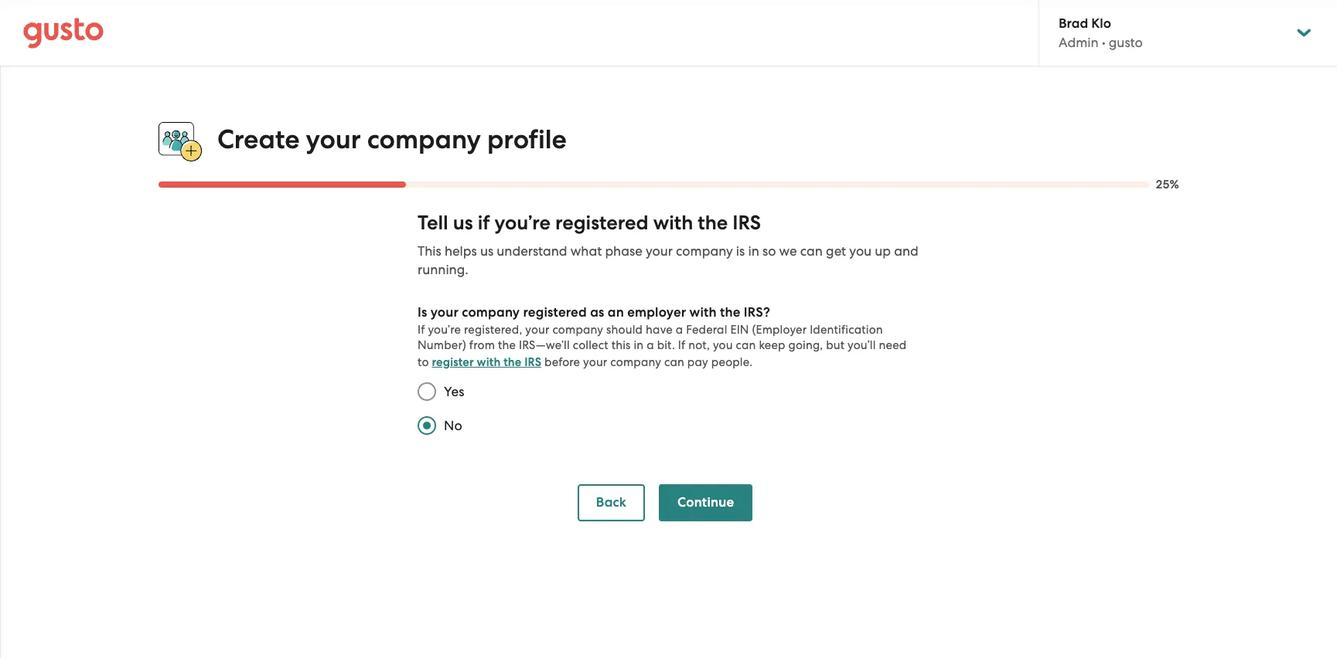 Task type: locate. For each thing, give the bounding box(es) containing it.
a left bit.
[[647, 339, 654, 353]]

registered
[[555, 211, 649, 235], [523, 305, 587, 321]]

you left up
[[850, 244, 872, 259]]

with up federal
[[690, 305, 717, 321]]

1 horizontal spatial irs
[[733, 211, 761, 235]]

registered,
[[464, 323, 522, 337]]

keep
[[759, 339, 786, 353]]

1 horizontal spatial can
[[736, 339, 756, 353]]

0 horizontal spatial if
[[418, 323, 425, 337]]

us
[[453, 211, 473, 235], [480, 244, 494, 259]]

1 horizontal spatial if
[[678, 339, 686, 353]]

irs up is
[[733, 211, 761, 235]]

in inside "this helps us understand what phase your company is in so we can get you up and running."
[[748, 244, 759, 259]]

0 vertical spatial if
[[418, 323, 425, 337]]

a right have
[[676, 323, 683, 337]]

the
[[698, 211, 728, 235], [720, 305, 741, 321], [498, 339, 516, 353], [504, 356, 522, 370]]

1 vertical spatial can
[[736, 339, 756, 353]]

irs—we'll
[[519, 339, 570, 353]]

company
[[367, 124, 481, 155], [676, 244, 733, 259], [462, 305, 520, 321], [553, 323, 603, 337], [611, 356, 661, 370]]

you're up number)
[[428, 323, 461, 337]]

0 vertical spatial irs
[[733, 211, 761, 235]]

you up people.
[[713, 339, 733, 353]]

and
[[894, 244, 919, 259]]

0 vertical spatial you
[[850, 244, 872, 259]]

0 vertical spatial in
[[748, 244, 759, 259]]

1 horizontal spatial us
[[480, 244, 494, 259]]

25%
[[1156, 178, 1180, 192]]

can inside "this helps us understand what phase your company is in so we can get you up and running."
[[800, 244, 823, 259]]

this helps us understand what phase your company is in so we can get you up and running.
[[418, 244, 919, 278]]

you
[[850, 244, 872, 259], [713, 339, 733, 353]]

with
[[653, 211, 693, 235], [690, 305, 717, 321], [477, 356, 501, 370]]

1 vertical spatial registered
[[523, 305, 587, 321]]

irs down the irs—we'll
[[525, 356, 542, 370]]

your
[[306, 124, 361, 155], [646, 244, 673, 259], [431, 305, 459, 321], [525, 323, 550, 337], [583, 356, 608, 370]]

before
[[545, 356, 580, 370]]

0 vertical spatial can
[[800, 244, 823, 259]]

the down the irs—we'll
[[504, 356, 522, 370]]

can down bit.
[[664, 356, 684, 370]]

your up the irs—we'll
[[525, 323, 550, 337]]

is
[[736, 244, 745, 259]]

0 horizontal spatial irs
[[525, 356, 542, 370]]

home image
[[23, 17, 104, 48]]

you're
[[495, 211, 551, 235], [428, 323, 461, 337]]

this
[[418, 244, 441, 259]]

you're inside if you're registered, your company should have a federal ein (employer identification number) from the irs—we'll collect this in a bit. if not, you can keep going, but you'll need to
[[428, 323, 461, 337]]

should
[[606, 323, 643, 337]]

employer
[[627, 305, 686, 321]]

you're up understand
[[495, 211, 551, 235]]

0 vertical spatial us
[[453, 211, 473, 235]]

collect
[[573, 339, 609, 353]]

1 horizontal spatial you
[[850, 244, 872, 259]]

us left if
[[453, 211, 473, 235]]

1 vertical spatial a
[[647, 339, 654, 353]]

klo
[[1092, 15, 1111, 32]]

Yes radio
[[410, 375, 444, 409]]

phase
[[605, 244, 643, 259]]

so
[[763, 244, 776, 259]]

2 horizontal spatial can
[[800, 244, 823, 259]]

in right this
[[634, 339, 644, 353]]

get
[[826, 244, 846, 259]]

2 vertical spatial with
[[477, 356, 501, 370]]

the inside if you're registered, your company should have a federal ein (employer identification number) from the irs—we'll collect this in a bit. if not, you can keep going, but you'll need to
[[498, 339, 516, 353]]

1 horizontal spatial in
[[748, 244, 759, 259]]

if
[[418, 323, 425, 337], [678, 339, 686, 353]]

can down ein
[[736, 339, 756, 353]]

if down "is"
[[418, 323, 425, 337]]

1 vertical spatial us
[[480, 244, 494, 259]]

0 horizontal spatial you
[[713, 339, 733, 353]]

as
[[590, 305, 604, 321]]

0 vertical spatial a
[[676, 323, 683, 337]]

if right bit.
[[678, 339, 686, 353]]

0 horizontal spatial you're
[[428, 323, 461, 337]]

is your company registered as an employer with the irs?
[[418, 305, 770, 321]]

1 vertical spatial you're
[[428, 323, 461, 337]]

profile
[[487, 124, 567, 155]]

back link
[[578, 485, 645, 522]]

yes
[[444, 385, 465, 400]]

0 horizontal spatial in
[[634, 339, 644, 353]]

1 vertical spatial you
[[713, 339, 733, 353]]

is
[[418, 305, 427, 321]]

can right we
[[800, 244, 823, 259]]

tell us if you're registered with the irs
[[418, 211, 761, 235]]

helps
[[445, 244, 477, 259]]

us right helps
[[480, 244, 494, 259]]

registered up the irs—we'll
[[523, 305, 587, 321]]

irs
[[733, 211, 761, 235], [525, 356, 542, 370]]

can
[[800, 244, 823, 259], [736, 339, 756, 353], [664, 356, 684, 370]]

the up ein
[[720, 305, 741, 321]]

0 vertical spatial you're
[[495, 211, 551, 235]]

registered up what
[[555, 211, 649, 235]]

the down registered,
[[498, 339, 516, 353]]

we
[[779, 244, 797, 259]]

1 horizontal spatial you're
[[495, 211, 551, 235]]

but
[[826, 339, 845, 353]]

0 horizontal spatial us
[[453, 211, 473, 235]]

brad
[[1059, 15, 1088, 32]]

with down from
[[477, 356, 501, 370]]

1 vertical spatial in
[[634, 339, 644, 353]]

with up "this helps us understand what phase your company is in so we can get you up and running."
[[653, 211, 693, 235]]

your right the phase
[[646, 244, 673, 259]]

in
[[748, 244, 759, 259], [634, 339, 644, 353]]

in right is
[[748, 244, 759, 259]]

you inside "this helps us understand what phase your company is in so we can get you up and running."
[[850, 244, 872, 259]]

no
[[444, 419, 462, 434]]

a
[[676, 323, 683, 337], [647, 339, 654, 353]]

create
[[217, 124, 300, 155]]

2 vertical spatial can
[[664, 356, 684, 370]]

if
[[478, 211, 490, 235]]



Task type: vqa. For each thing, say whether or not it's contained in the screenshot.
the leftmost If
yes



Task type: describe. For each thing, give the bounding box(es) containing it.
0 horizontal spatial can
[[664, 356, 684, 370]]

have
[[646, 323, 673, 337]]

company inside "this helps us understand what phase your company is in so we can get you up and running."
[[676, 244, 733, 259]]

0 vertical spatial registered
[[555, 211, 649, 235]]

create your company profile
[[217, 124, 567, 155]]

number)
[[418, 339, 466, 353]]

1 vertical spatial with
[[690, 305, 717, 321]]

understand
[[497, 244, 567, 259]]

No radio
[[410, 409, 444, 443]]

tell
[[418, 211, 448, 235]]

register with the irs before your company can pay people.
[[432, 356, 753, 370]]

•
[[1102, 35, 1106, 50]]

if you're registered, your company should have a federal ein (employer identification number) from the irs—we'll collect this in a bit. if not, you can keep going, but you'll need to
[[418, 323, 907, 370]]

pay
[[687, 356, 708, 370]]

you'll
[[848, 339, 876, 353]]

the up "this helps us understand what phase your company is in so we can get you up and running."
[[698, 211, 728, 235]]

your right "is"
[[431, 305, 459, 321]]

admin
[[1059, 35, 1099, 50]]

1 vertical spatial irs
[[525, 356, 542, 370]]

ein
[[730, 323, 749, 337]]

you inside if you're registered, your company should have a federal ein (employer identification number) from the irs—we'll collect this in a bit. if not, you can keep going, but you'll need to
[[713, 339, 733, 353]]

identification
[[810, 323, 883, 337]]

running.
[[418, 262, 468, 278]]

register with the irs link
[[432, 356, 542, 370]]

gusto
[[1109, 35, 1143, 50]]

1 horizontal spatial a
[[676, 323, 683, 337]]

in inside if you're registered, your company should have a federal ein (employer identification number) from the irs—we'll collect this in a bit. if not, you can keep going, but you'll need to
[[634, 339, 644, 353]]

need
[[879, 339, 907, 353]]

your down the collect
[[583, 356, 608, 370]]

this
[[612, 339, 631, 353]]

bit.
[[657, 339, 675, 353]]

going,
[[789, 339, 823, 353]]

an
[[608, 305, 624, 321]]

0 vertical spatial with
[[653, 211, 693, 235]]

brad klo admin • gusto
[[1059, 15, 1143, 50]]

irs?
[[744, 305, 770, 321]]

what
[[571, 244, 602, 259]]

company inside if you're registered, your company should have a federal ein (employer identification number) from the irs—we'll collect this in a bit. if not, you can keep going, but you'll need to
[[553, 323, 603, 337]]

federal
[[686, 323, 727, 337]]

your inside if you're registered, your company should have a federal ein (employer identification number) from the irs—we'll collect this in a bit. if not, you can keep going, but you'll need to
[[525, 323, 550, 337]]

1 vertical spatial if
[[678, 339, 686, 353]]

from
[[469, 339, 495, 353]]

0 horizontal spatial a
[[647, 339, 654, 353]]

your right the create
[[306, 124, 361, 155]]

continue
[[678, 495, 734, 511]]

us inside "this helps us understand what phase your company is in so we can get you up and running."
[[480, 244, 494, 259]]

(employer
[[752, 323, 807, 337]]

continue button
[[659, 485, 753, 522]]

people.
[[711, 356, 753, 370]]

can inside if you're registered, your company should have a federal ein (employer identification number) from the irs—we'll collect this in a bit. if not, you can keep going, but you'll need to
[[736, 339, 756, 353]]

not,
[[689, 339, 710, 353]]

register
[[432, 356, 474, 370]]

to
[[418, 356, 429, 370]]

back
[[596, 495, 627, 511]]

up
[[875, 244, 891, 259]]

your inside "this helps us understand what phase your company is in so we can get you up and running."
[[646, 244, 673, 259]]



